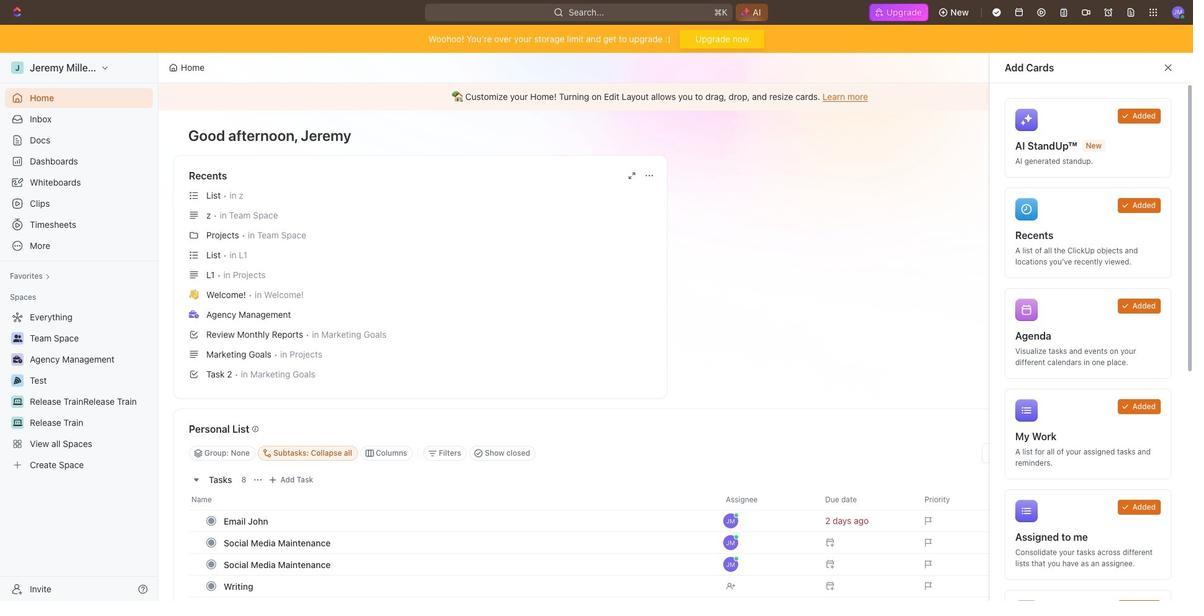 Task type: locate. For each thing, give the bounding box(es) containing it.
ai standup™ image
[[1015, 109, 1038, 131]]

laptop code image
[[13, 398, 22, 406]]

agenda image
[[1015, 299, 1038, 321]]

1 vertical spatial business time image
[[13, 356, 22, 364]]

my work image
[[1015, 400, 1038, 422]]

0 vertical spatial business time image
[[189, 311, 199, 319]]

recents image
[[1015, 198, 1038, 221]]

sidebar navigation
[[0, 53, 161, 602]]

user group image
[[13, 335, 22, 342]]

Search tasks... text field
[[983, 444, 1107, 463]]

business time image
[[189, 311, 199, 319], [13, 356, 22, 364]]

tree inside sidebar navigation
[[5, 308, 153, 475]]

1 horizontal spatial business time image
[[189, 311, 199, 319]]

tree
[[5, 308, 153, 475]]

alert
[[158, 83, 1186, 111]]



Task type: describe. For each thing, give the bounding box(es) containing it.
jeremy miller's workspace, , element
[[11, 62, 24, 74]]

laptop code image
[[13, 419, 22, 427]]

assigned to me image
[[1015, 500, 1038, 523]]

pizza slice image
[[14, 377, 21, 385]]

0 horizontal spatial business time image
[[13, 356, 22, 364]]



Task type: vqa. For each thing, say whether or not it's contained in the screenshot.
business time image
yes



